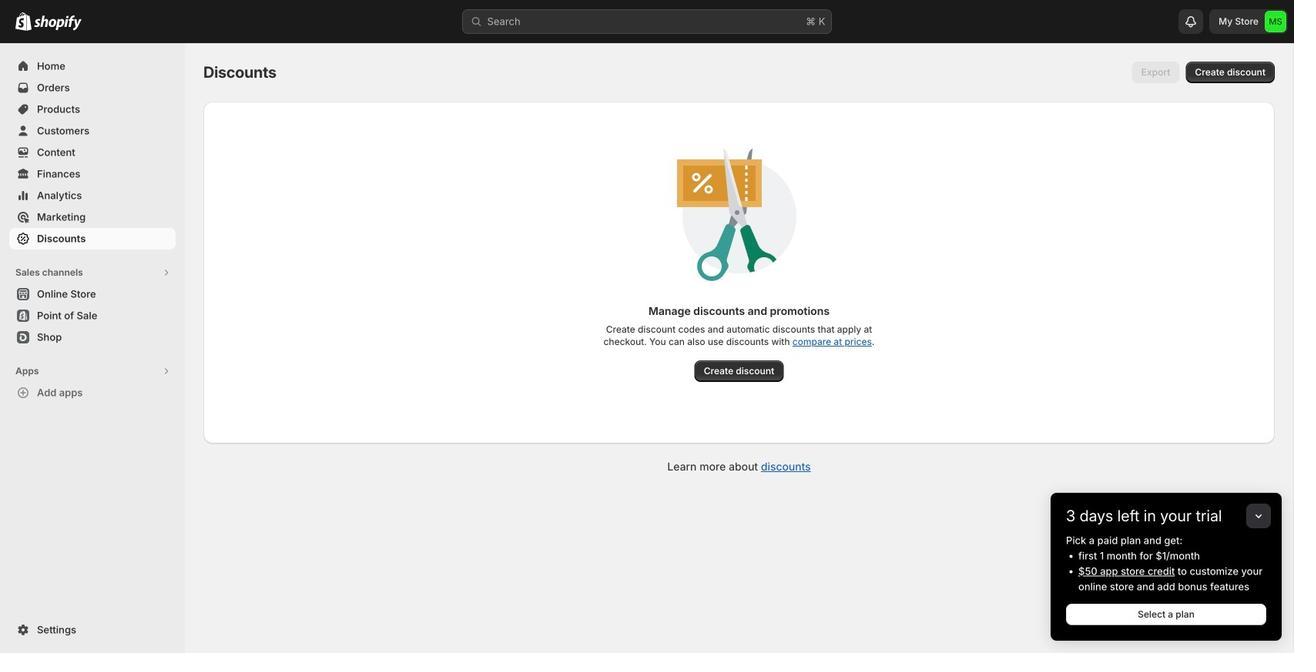Task type: vqa. For each thing, say whether or not it's contained in the screenshot.
Search collections 'TEXT BOX'
no



Task type: locate. For each thing, give the bounding box(es) containing it.
my store image
[[1266, 11, 1287, 32]]



Task type: describe. For each thing, give the bounding box(es) containing it.
shopify image
[[15, 12, 32, 31]]

shopify image
[[34, 15, 82, 31]]



